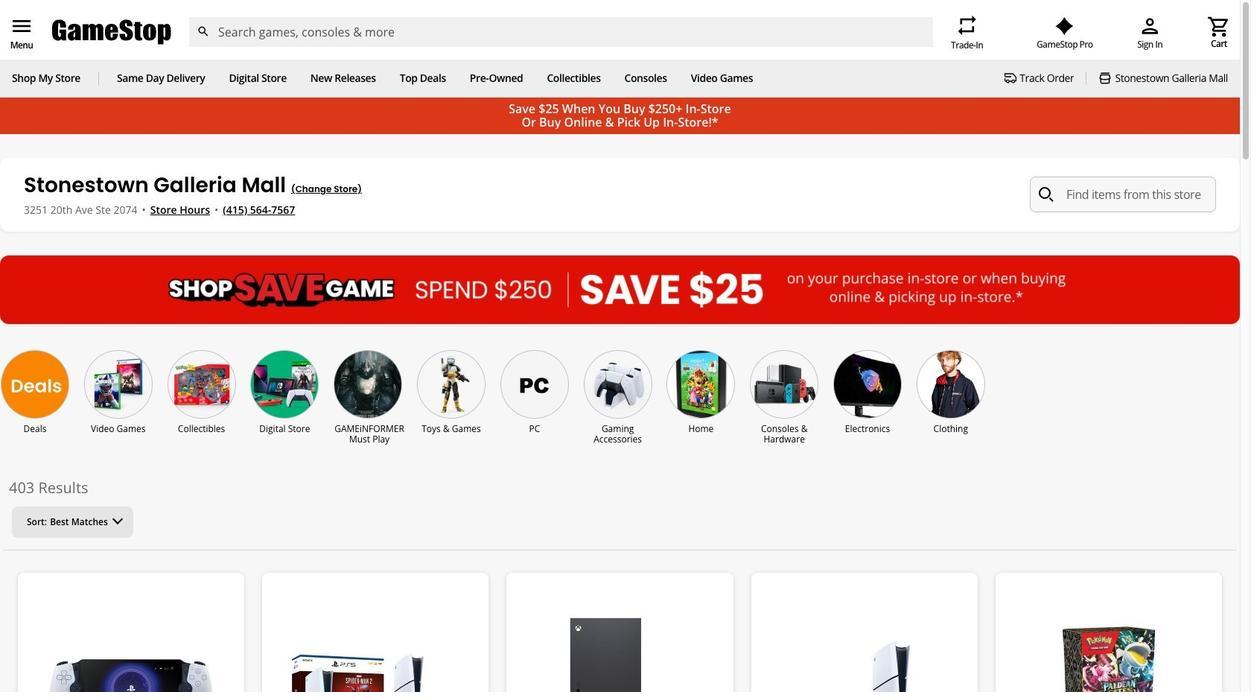 Task type: locate. For each thing, give the bounding box(es) containing it.
search icon image
[[1040, 187, 1054, 202]]

None search field
[[189, 17, 934, 47]]



Task type: describe. For each thing, give the bounding box(es) containing it.
gamestop pro icon image
[[1056, 17, 1075, 35]]

gamestop image
[[52, 18, 171, 46]]

Find items from this store field
[[1031, 177, 1217, 213]]

Search games, consoles & more search field
[[218, 17, 907, 47]]



